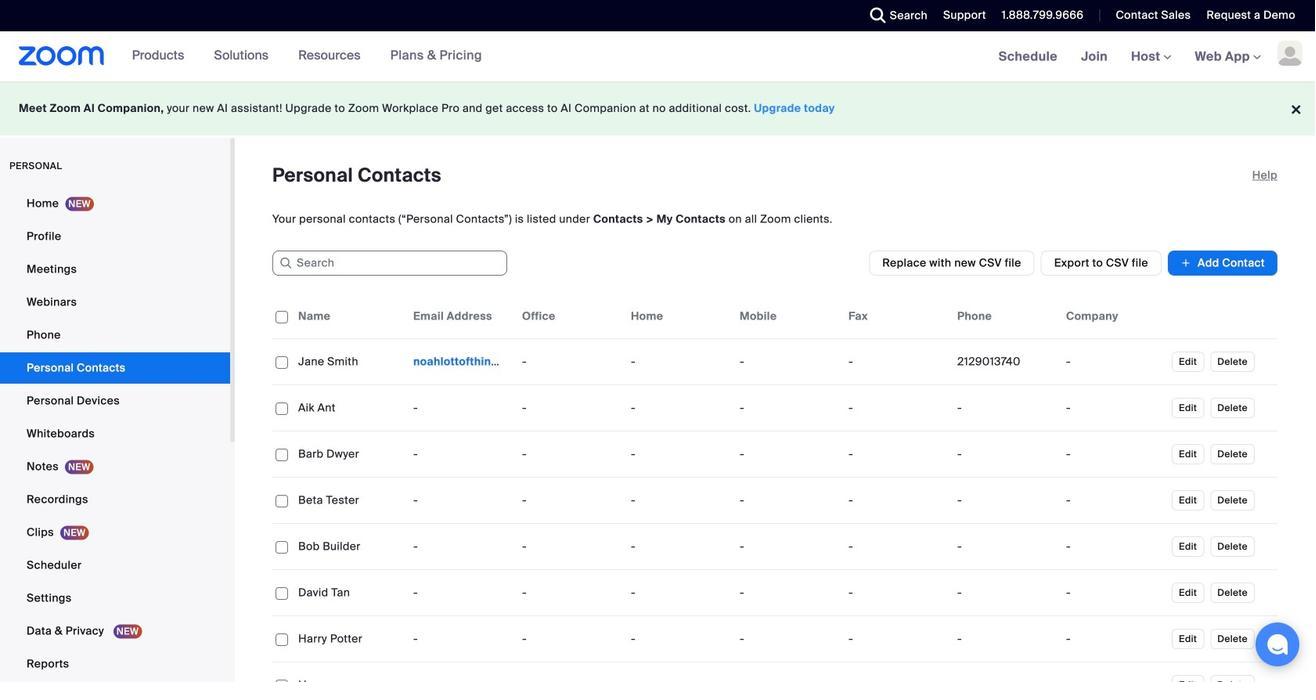 Task type: describe. For each thing, give the bounding box(es) containing it.
product information navigation
[[105, 31, 494, 81]]

meetings navigation
[[987, 31, 1315, 83]]

open chat image
[[1267, 633, 1289, 655]]

Search Contacts Input text field
[[272, 251, 507, 276]]



Task type: vqa. For each thing, say whether or not it's contained in the screenshot.
profile picture
yes



Task type: locate. For each thing, give the bounding box(es) containing it.
personal menu menu
[[0, 188, 230, 681]]

footer
[[0, 81, 1315, 135]]

zoom logo image
[[19, 46, 105, 66]]

banner
[[0, 31, 1315, 83]]

add image
[[1181, 255, 1192, 271]]

profile picture image
[[1278, 41, 1303, 66]]

application
[[272, 294, 1278, 682]]

cell
[[407, 346, 516, 377], [951, 346, 1060, 377], [1060, 346, 1169, 377], [951, 392, 1060, 424], [1060, 392, 1169, 424], [951, 438, 1060, 470], [1060, 438, 1169, 470], [951, 485, 1060, 516], [1060, 485, 1169, 516], [951, 531, 1060, 562], [1060, 531, 1169, 562], [951, 577, 1060, 608], [1060, 577, 1169, 608], [951, 623, 1060, 655], [1060, 623, 1169, 655], [407, 662, 516, 682], [516, 662, 625, 682], [625, 662, 734, 682], [734, 662, 843, 682], [843, 662, 951, 682], [951, 662, 1060, 682], [1060, 662, 1169, 682]]



